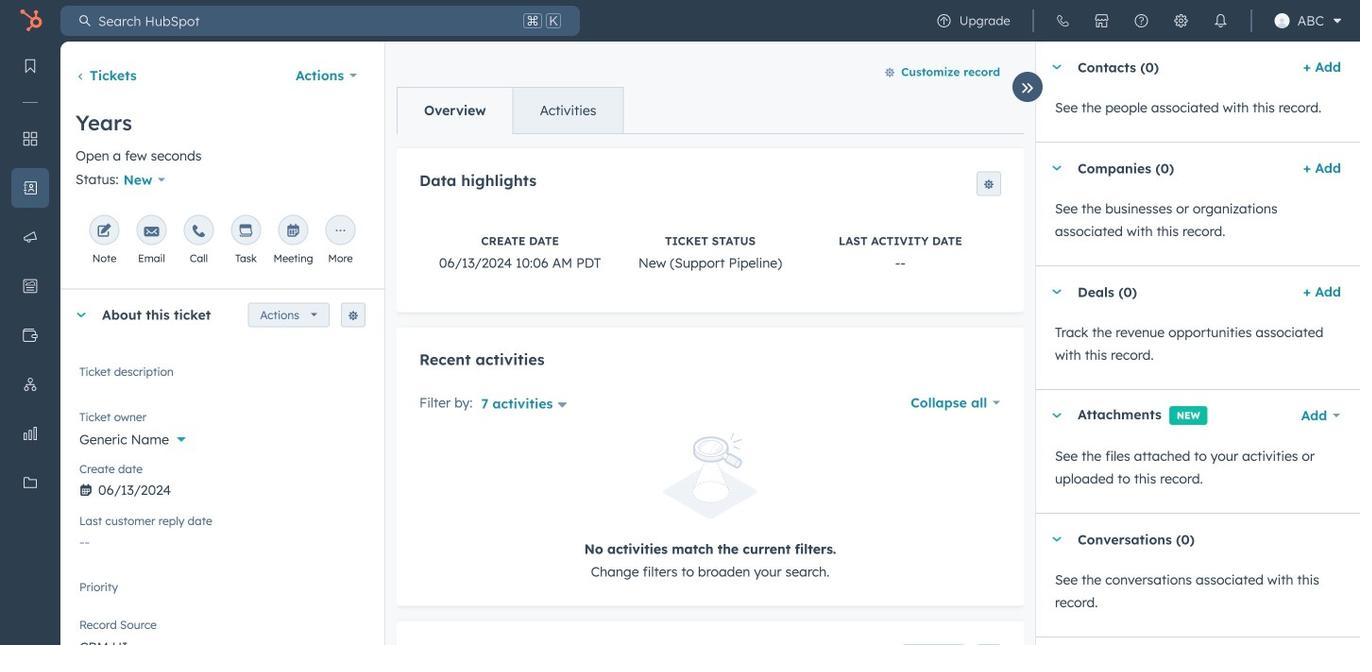 Task type: vqa. For each thing, say whether or not it's contained in the screenshot.
can
no



Task type: locate. For each thing, give the bounding box(es) containing it.
more activities, menu pop up image
[[333, 224, 348, 239]]

2 vertical spatial caret image
[[1051, 537, 1063, 542]]

caret image
[[1051, 65, 1063, 69], [1051, 166, 1063, 171], [76, 313, 87, 317]]

help image
[[1134, 13, 1149, 28]]

generic name image
[[1275, 13, 1290, 28]]

0 horizontal spatial menu
[[0, 42, 60, 598]]

navigation
[[397, 87, 624, 134]]

alert
[[419, 433, 1001, 583]]

create an email image
[[144, 224, 159, 239]]

1 caret image from the top
[[1051, 290, 1063, 294]]

None text field
[[79, 361, 366, 399]]

caret image
[[1051, 290, 1063, 294], [1051, 413, 1063, 418], [1051, 537, 1063, 542]]

0 vertical spatial caret image
[[1051, 290, 1063, 294]]

Search HubSpot search field
[[91, 6, 520, 36]]

menu
[[925, 0, 1349, 42], [0, 42, 60, 598]]

1 horizontal spatial menu
[[925, 0, 1349, 42]]

marketplaces image
[[1095, 13, 1110, 28]]

1 vertical spatial caret image
[[1051, 413, 1063, 418]]

2 caret image from the top
[[1051, 413, 1063, 418]]



Task type: describe. For each thing, give the bounding box(es) containing it.
MM/DD/YYYY text field
[[79, 473, 366, 503]]

schedule a meeting image
[[286, 224, 301, 239]]

2 vertical spatial caret image
[[76, 313, 87, 317]]

create a note image
[[97, 224, 112, 239]]

notifications image
[[1214, 13, 1229, 28]]

1 vertical spatial caret image
[[1051, 166, 1063, 171]]

0 vertical spatial caret image
[[1051, 65, 1063, 69]]

-- text field
[[79, 525, 366, 555]]

make a phone call image
[[191, 224, 206, 239]]

settings image
[[1174, 13, 1189, 28]]

3 caret image from the top
[[1051, 537, 1063, 542]]

create a task image
[[239, 224, 254, 239]]

bookmarks primary navigation item image
[[23, 59, 38, 74]]

manage card settings image
[[348, 311, 359, 322]]



